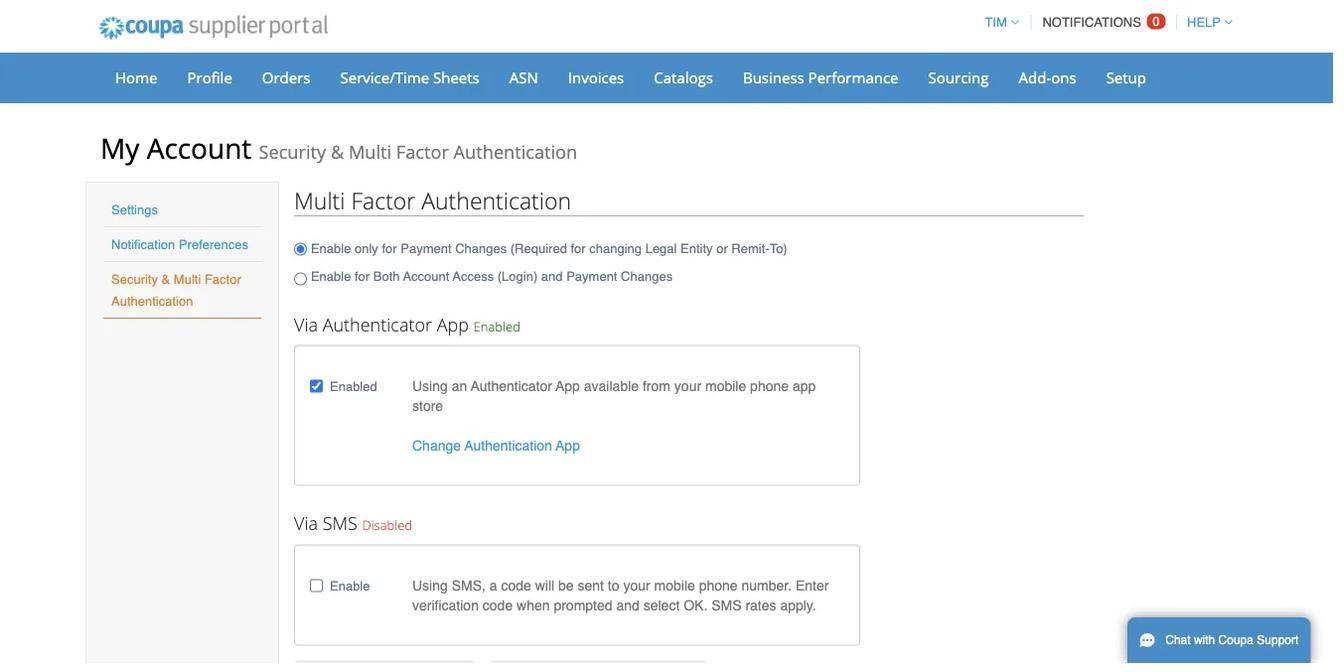 Task type: vqa. For each thing, say whether or not it's contained in the screenshot.
the right the Coupa Supplier Portal IMAGE
no



Task type: locate. For each thing, give the bounding box(es) containing it.
1 vertical spatial account
[[403, 269, 450, 284]]

your right the 'from'
[[675, 378, 702, 394]]

security down orders link
[[259, 140, 326, 165]]

changes
[[455, 241, 507, 256], [621, 269, 673, 284]]

via for via authenticator app
[[294, 313, 318, 337]]

app
[[437, 313, 469, 337], [556, 378, 580, 394], [556, 438, 580, 454]]

profile link
[[174, 63, 245, 92]]

2 vertical spatial enable
[[330, 579, 370, 594]]

your right to
[[624, 578, 651, 594]]

1 horizontal spatial and
[[617, 598, 640, 614]]

1 horizontal spatial changes
[[621, 269, 673, 284]]

via down enable for both account access (login) and payment changes option
[[294, 313, 318, 337]]

&
[[331, 140, 344, 165], [162, 272, 170, 287]]

navigation
[[976, 3, 1234, 42]]

0 vertical spatial code
[[501, 578, 532, 594]]

1 vertical spatial via
[[294, 512, 318, 536]]

0 vertical spatial your
[[675, 378, 702, 394]]

verification
[[413, 598, 479, 614]]

select
[[644, 598, 680, 614]]

factor inside the security & multi factor authentication
[[205, 272, 241, 287]]

account
[[147, 129, 252, 167], [403, 269, 450, 284]]

enable right enable only for payment changes (required for changing legal entity or remit-to) radio
[[311, 241, 351, 256]]

mobile right the 'from'
[[706, 378, 747, 394]]

and down to
[[617, 598, 640, 614]]

factor up only
[[351, 185, 416, 216]]

0 vertical spatial enable
[[311, 241, 351, 256]]

changes up access
[[455, 241, 507, 256]]

add-ons
[[1019, 67, 1077, 87]]

authenticator inside the using an authenticator app available from your mobile phone app store
[[471, 378, 553, 394]]

be
[[559, 578, 574, 594]]

using up 'store'
[[413, 378, 448, 394]]

app down access
[[437, 313, 469, 337]]

sourcing link
[[916, 63, 1002, 92]]

via authenticator app enabled
[[294, 313, 521, 337]]

2 horizontal spatial multi
[[349, 140, 392, 165]]

0 horizontal spatial multi
[[174, 272, 201, 287]]

1 horizontal spatial your
[[675, 378, 702, 394]]

security down notification on the top left
[[111, 272, 158, 287]]

multi
[[349, 140, 392, 165], [294, 185, 345, 216], [174, 272, 201, 287]]

your inside the using an authenticator app available from your mobile phone app store
[[675, 378, 702, 394]]

code right a
[[501, 578, 532, 594]]

1 horizontal spatial account
[[403, 269, 450, 284]]

1 vertical spatial factor
[[351, 185, 416, 216]]

notification
[[111, 237, 175, 252]]

for right only
[[382, 241, 397, 256]]

factor
[[396, 140, 449, 165], [351, 185, 416, 216], [205, 272, 241, 287]]

0 vertical spatial via
[[294, 313, 318, 337]]

0 horizontal spatial payment
[[401, 241, 452, 256]]

setup link
[[1094, 63, 1160, 92]]

using sms, a code will be sent to your mobile phone number. enter verification code when prompted and select ok. sms rates apply.
[[413, 578, 829, 614]]

2 vertical spatial multi
[[174, 272, 201, 287]]

1 vertical spatial enable
[[311, 269, 351, 284]]

1 vertical spatial authenticator
[[471, 378, 553, 394]]

payment down changing
[[567, 269, 618, 284]]

1 horizontal spatial &
[[331, 140, 344, 165]]

authenticator right an
[[471, 378, 553, 394]]

phone up "ok."
[[699, 578, 738, 594]]

0 vertical spatial using
[[413, 378, 448, 394]]

1 vertical spatial enabled
[[330, 379, 377, 394]]

0 vertical spatial multi
[[349, 140, 392, 165]]

multi down service/time
[[349, 140, 392, 165]]

0 vertical spatial &
[[331, 140, 344, 165]]

authenticator down the both
[[323, 313, 432, 337]]

enable only for payment changes (required for changing legal entity or remit-to)
[[311, 241, 788, 256]]

0 vertical spatial factor
[[396, 140, 449, 165]]

0 vertical spatial authenticator
[[323, 313, 432, 337]]

enabled down via authenticator app enabled
[[330, 379, 377, 394]]

performance
[[809, 67, 899, 87]]

account right the both
[[403, 269, 450, 284]]

with
[[1195, 634, 1216, 648]]

0 vertical spatial mobile
[[706, 378, 747, 394]]

factor down preferences
[[205, 272, 241, 287]]

1 horizontal spatial enabled
[[474, 318, 521, 335]]

enabled down enable for both account access (login) and payment changes
[[474, 318, 521, 335]]

enable for enable for both account access (login) and payment changes
[[311, 269, 351, 284]]

0 horizontal spatial your
[[624, 578, 651, 594]]

1 vertical spatial app
[[556, 378, 580, 394]]

authentication down notification on the top left
[[111, 294, 193, 309]]

orders
[[262, 67, 311, 87]]

0 horizontal spatial security
[[111, 272, 158, 287]]

business performance link
[[730, 63, 912, 92]]

0 horizontal spatial mobile
[[655, 578, 696, 594]]

1 using from the top
[[413, 378, 448, 394]]

& down notification preferences
[[162, 272, 170, 287]]

my
[[100, 129, 140, 167]]

navigation containing notifications 0
[[976, 3, 1234, 42]]

enable
[[311, 241, 351, 256], [311, 269, 351, 284], [330, 579, 370, 594]]

None checkbox
[[310, 380, 323, 393], [310, 580, 323, 593], [310, 380, 323, 393], [310, 580, 323, 593]]

using inside using sms, a code will be sent to your mobile phone number. enter verification code when prompted and select ok. sms rates apply.
[[413, 578, 448, 594]]

1 horizontal spatial payment
[[567, 269, 618, 284]]

your
[[675, 378, 702, 394], [624, 578, 651, 594]]

enable down via sms disabled
[[330, 579, 370, 594]]

2 vertical spatial factor
[[205, 272, 241, 287]]

1 vertical spatial your
[[624, 578, 651, 594]]

0 horizontal spatial &
[[162, 272, 170, 287]]

account down profile link
[[147, 129, 252, 167]]

0 vertical spatial phone
[[751, 378, 789, 394]]

1 vertical spatial and
[[617, 598, 640, 614]]

1 vertical spatial security
[[111, 272, 158, 287]]

changes down legal
[[621, 269, 673, 284]]

0 vertical spatial account
[[147, 129, 252, 167]]

enable right enable for both account access (login) and payment changes option
[[311, 269, 351, 284]]

home
[[115, 67, 158, 87]]

1 vertical spatial phone
[[699, 578, 738, 594]]

multi up enable only for payment changes (required for changing legal entity or remit-to) radio
[[294, 185, 345, 216]]

1 horizontal spatial security
[[259, 140, 326, 165]]

0 horizontal spatial enabled
[[330, 379, 377, 394]]

sms right "ok."
[[712, 598, 742, 614]]

legal
[[646, 241, 677, 256]]

1 vertical spatial &
[[162, 272, 170, 287]]

0 vertical spatial and
[[542, 269, 563, 284]]

via left disabled
[[294, 512, 318, 536]]

enabled
[[474, 318, 521, 335], [330, 379, 377, 394]]

0 horizontal spatial changes
[[455, 241, 507, 256]]

using inside the using an authenticator app available from your mobile phone app store
[[413, 378, 448, 394]]

security
[[259, 140, 326, 165], [111, 272, 158, 287]]

mobile
[[706, 378, 747, 394], [655, 578, 696, 594]]

0 vertical spatial enabled
[[474, 318, 521, 335]]

change authentication app
[[413, 438, 580, 454]]

1 horizontal spatial mobile
[[706, 378, 747, 394]]

add-
[[1019, 67, 1052, 87]]

0 horizontal spatial account
[[147, 129, 252, 167]]

authentication
[[454, 140, 578, 165], [422, 185, 572, 216], [111, 294, 193, 309], [465, 438, 553, 454]]

mobile inside the using an authenticator app available from your mobile phone app store
[[706, 378, 747, 394]]

invoices
[[568, 67, 624, 87]]

0 horizontal spatial sms
[[323, 512, 358, 536]]

prompted
[[554, 598, 613, 614]]

rates
[[746, 598, 777, 614]]

1 vertical spatial mobile
[[655, 578, 696, 594]]

multi down notification preferences
[[174, 272, 201, 287]]

for
[[382, 241, 397, 256], [571, 241, 586, 256], [355, 269, 370, 284]]

0 vertical spatial changes
[[455, 241, 507, 256]]

for left changing
[[571, 241, 586, 256]]

0 horizontal spatial phone
[[699, 578, 738, 594]]

sms left disabled
[[323, 512, 358, 536]]

1 vertical spatial using
[[413, 578, 448, 594]]

mobile up select
[[655, 578, 696, 594]]

sms inside using sms, a code will be sent to your mobile phone number. enter verification code when prompted and select ok. sms rates apply.
[[712, 598, 742, 614]]

settings
[[111, 202, 158, 217]]

and down enable only for payment changes (required for changing legal entity or remit-to)
[[542, 269, 563, 284]]

2 using from the top
[[413, 578, 448, 594]]

coupa supplier portal image
[[85, 3, 342, 53]]

disabled
[[362, 517, 413, 535]]

using up verification
[[413, 578, 448, 594]]

phone left 'app'
[[751, 378, 789, 394]]

asn
[[510, 67, 539, 87]]

Enable for Both Account Access (Login) and Payment Changes radio
[[294, 266, 307, 292]]

code down a
[[483, 598, 513, 614]]

phone
[[751, 378, 789, 394], [699, 578, 738, 594]]

available
[[584, 378, 639, 394]]

2 via from the top
[[294, 512, 318, 536]]

factor inside my account security & multi factor authentication
[[396, 140, 449, 165]]

enabled inside via authenticator app enabled
[[474, 318, 521, 335]]

authentication down asn link
[[454, 140, 578, 165]]

profile
[[187, 67, 232, 87]]

& down service/time
[[331, 140, 344, 165]]

0
[[1153, 14, 1161, 29]]

1 horizontal spatial phone
[[751, 378, 789, 394]]

app down the using an authenticator app available from your mobile phone app store
[[556, 438, 580, 454]]

0 vertical spatial security
[[259, 140, 326, 165]]

1 horizontal spatial authenticator
[[471, 378, 553, 394]]

code
[[501, 578, 532, 594], [483, 598, 513, 614]]

payment
[[401, 241, 452, 256], [567, 269, 618, 284]]

1 vertical spatial sms
[[712, 598, 742, 614]]

factor up multi factor authentication
[[396, 140, 449, 165]]

2 vertical spatial app
[[556, 438, 580, 454]]

service/time sheets link
[[328, 63, 493, 92]]

payment down multi factor authentication
[[401, 241, 452, 256]]

authentication inside the security & multi factor authentication
[[111, 294, 193, 309]]

enable for enable only for payment changes (required for changing legal entity or remit-to)
[[311, 241, 351, 256]]

authenticator
[[323, 313, 432, 337], [471, 378, 553, 394]]

0 vertical spatial app
[[437, 313, 469, 337]]

1 vertical spatial multi
[[294, 185, 345, 216]]

0 vertical spatial payment
[[401, 241, 452, 256]]

for left the both
[[355, 269, 370, 284]]

using
[[413, 378, 448, 394], [413, 578, 448, 594]]

1 via from the top
[[294, 313, 318, 337]]

1 horizontal spatial sms
[[712, 598, 742, 614]]

and
[[542, 269, 563, 284], [617, 598, 640, 614]]

app left the available
[[556, 378, 580, 394]]

security inside the security & multi factor authentication
[[111, 272, 158, 287]]



Task type: describe. For each thing, give the bounding box(es) containing it.
my account security & multi factor authentication
[[100, 129, 578, 167]]

via sms disabled
[[294, 512, 413, 536]]

and inside using sms, a code will be sent to your mobile phone number. enter verification code when prompted and select ok. sms rates apply.
[[617, 598, 640, 614]]

enable for both account access (login) and payment changes
[[311, 269, 673, 284]]

multi factor authentication
[[294, 185, 572, 216]]

home link
[[102, 63, 170, 92]]

notifications 0
[[1043, 14, 1161, 30]]

1 horizontal spatial for
[[382, 241, 397, 256]]

ok.
[[684, 598, 708, 614]]

ons
[[1052, 67, 1077, 87]]

will
[[535, 578, 555, 594]]

app for authenticator
[[437, 313, 469, 337]]

1 vertical spatial payment
[[567, 269, 618, 284]]

business
[[743, 67, 805, 87]]

(required
[[511, 241, 567, 256]]

& inside my account security & multi factor authentication
[[331, 140, 344, 165]]

setup
[[1107, 67, 1147, 87]]

catalogs link
[[641, 63, 727, 92]]

1 vertical spatial changes
[[621, 269, 673, 284]]

Enable only for Payment Changes (Required for changing Legal Entity or Remit-To) radio
[[294, 237, 307, 262]]

apply.
[[781, 598, 817, 614]]

asn link
[[497, 63, 551, 92]]

0 horizontal spatial and
[[542, 269, 563, 284]]

an
[[452, 378, 467, 394]]

& inside the security & multi factor authentication
[[162, 272, 170, 287]]

coupa
[[1219, 634, 1254, 648]]

enter
[[796, 578, 829, 594]]

business performance
[[743, 67, 899, 87]]

1 vertical spatial code
[[483, 598, 513, 614]]

via for via sms
[[294, 512, 318, 536]]

preferences
[[179, 237, 249, 252]]

notification preferences
[[111, 237, 249, 252]]

number.
[[742, 578, 792, 594]]

phone inside the using an authenticator app available from your mobile phone app store
[[751, 378, 789, 394]]

when
[[517, 598, 550, 614]]

help
[[1188, 15, 1222, 30]]

store
[[413, 398, 443, 414]]

to
[[608, 578, 620, 594]]

to)
[[770, 241, 788, 256]]

service/time sheets
[[340, 67, 480, 87]]

using for using an authenticator app available from your mobile phone app store
[[413, 378, 448, 394]]

using for using sms, a code will be sent to your mobile phone number. enter verification code when prompted and select ok. sms rates apply.
[[413, 578, 448, 594]]

tim link
[[976, 15, 1020, 30]]

authentication up (required
[[422, 185, 572, 216]]

sourcing
[[929, 67, 990, 87]]

from
[[643, 378, 671, 394]]

0 horizontal spatial for
[[355, 269, 370, 284]]

chat
[[1166, 634, 1191, 648]]

catalogs
[[654, 67, 714, 87]]

change authentication app link
[[413, 438, 580, 454]]

entity
[[681, 241, 713, 256]]

(login)
[[498, 269, 538, 284]]

add-ons link
[[1006, 63, 1090, 92]]

a
[[490, 578, 498, 594]]

multi inside the security & multi factor authentication
[[174, 272, 201, 287]]

help link
[[1179, 15, 1234, 30]]

both
[[373, 269, 400, 284]]

settings link
[[111, 202, 158, 217]]

app inside the using an authenticator app available from your mobile phone app store
[[556, 378, 580, 394]]

changing
[[590, 241, 642, 256]]

authentication inside my account security & multi factor authentication
[[454, 140, 578, 165]]

security inside my account security & multi factor authentication
[[259, 140, 326, 165]]

phone inside using sms, a code will be sent to your mobile phone number. enter verification code when prompted and select ok. sms rates apply.
[[699, 578, 738, 594]]

mobile inside using sms, a code will be sent to your mobile phone number. enter verification code when prompted and select ok. sms rates apply.
[[655, 578, 696, 594]]

service/time
[[340, 67, 430, 87]]

multi inside my account security & multi factor authentication
[[349, 140, 392, 165]]

or
[[717, 241, 728, 256]]

1 horizontal spatial multi
[[294, 185, 345, 216]]

orders link
[[249, 63, 324, 92]]

security & multi factor authentication
[[111, 272, 241, 309]]

support
[[1258, 634, 1299, 648]]

remit-
[[732, 241, 770, 256]]

chat with coupa support
[[1166, 634, 1299, 648]]

tim
[[985, 15, 1008, 30]]

notification preferences link
[[111, 237, 249, 252]]

only
[[355, 241, 379, 256]]

app for authentication
[[556, 438, 580, 454]]

0 vertical spatial sms
[[323, 512, 358, 536]]

2 horizontal spatial for
[[571, 241, 586, 256]]

authentication right change
[[465, 438, 553, 454]]

access
[[453, 269, 494, 284]]

invoices link
[[555, 63, 637, 92]]

sheets
[[433, 67, 480, 87]]

notifications
[[1043, 15, 1142, 30]]

chat with coupa support button
[[1128, 618, 1311, 664]]

using an authenticator app available from your mobile phone app store
[[413, 378, 816, 414]]

app
[[793, 378, 816, 394]]

your inside using sms, a code will be sent to your mobile phone number. enter verification code when prompted and select ok. sms rates apply.
[[624, 578, 651, 594]]

change
[[413, 438, 461, 454]]

0 horizontal spatial authenticator
[[323, 313, 432, 337]]

sent
[[578, 578, 604, 594]]

sms,
[[452, 578, 486, 594]]

security & multi factor authentication link
[[111, 272, 241, 309]]



